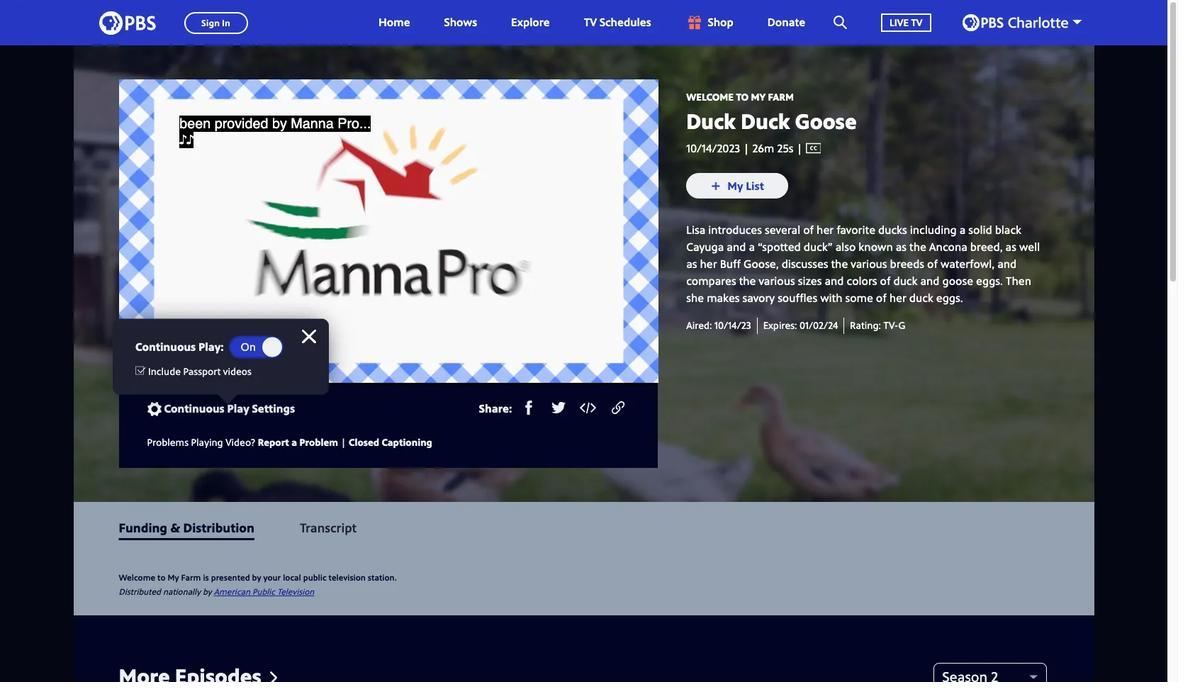 Task type: locate. For each thing, give the bounding box(es) containing it.
she
[[687, 290, 704, 306]]

donate link
[[754, 0, 820, 45]]

to up 10/14/2023 | 26m 25s
[[737, 90, 749, 104]]

breeds
[[890, 256, 925, 272]]

1 horizontal spatial various
[[851, 256, 888, 272]]

and down introduces
[[727, 239, 746, 255]]

tv right live
[[912, 15, 923, 29]]

1 vertical spatial continuous
[[164, 401, 225, 416]]

as down cayuga
[[687, 256, 698, 272]]

colors
[[847, 273, 878, 289]]

my up 26m
[[751, 90, 766, 104]]

continuous
[[135, 339, 196, 354], [164, 401, 225, 416]]

farm for presented
[[181, 571, 201, 584]]

and up with
[[825, 273, 844, 289]]

welcome to my farm duck duck goose
[[687, 90, 857, 135]]

0 vertical spatial eggs.
[[977, 273, 1004, 289]]

26m
[[753, 140, 775, 156]]

welcome to my farm is presented by your local public television station. distributed nationally by american public television
[[119, 571, 397, 598]]

1 vertical spatial my
[[168, 571, 179, 584]]

0 horizontal spatial by
[[203, 586, 212, 598]]

1 horizontal spatial farm
[[769, 90, 794, 104]]

1 vertical spatial welcome
[[119, 571, 155, 584]]

0 vertical spatial welcome
[[687, 90, 734, 104]]

home
[[379, 14, 410, 30]]

ancona
[[930, 239, 968, 255]]

of
[[804, 222, 814, 238], [928, 256, 938, 272], [881, 273, 891, 289], [876, 290, 887, 306]]

funding & distribution link
[[119, 519, 255, 536]]

|
[[743, 140, 750, 156], [794, 140, 806, 156], [341, 435, 347, 449]]

welcome up distributed
[[119, 571, 155, 584]]

black
[[996, 222, 1022, 238]]

my
[[751, 90, 766, 104], [168, 571, 179, 584]]

various down goose,
[[759, 273, 796, 289]]

and up then
[[998, 256, 1017, 272]]

0 vertical spatial my
[[751, 90, 766, 104]]

live tv link
[[867, 0, 946, 45]]

to inside welcome to my farm duck duck goose
[[737, 90, 749, 104]]

a right report
[[292, 435, 297, 449]]

include passport videos button
[[135, 364, 252, 378]]

report
[[258, 435, 289, 449]]

her up the g
[[890, 290, 907, 306]]

rating:
[[851, 319, 882, 332]]

1 horizontal spatial a
[[749, 239, 755, 255]]

g
[[899, 319, 906, 332]]

2 vertical spatial a
[[292, 435, 297, 449]]

1 vertical spatial the
[[832, 256, 848, 272]]

tv-
[[884, 319, 899, 332]]

cayuga
[[687, 239, 724, 255]]

0 vertical spatial the
[[910, 239, 927, 255]]

as up breeds
[[896, 239, 907, 255]]

tab list containing funding & distribution
[[73, 502, 1095, 553]]

welcome up 10/14/2023
[[687, 90, 734, 104]]

farm inside welcome to my farm is presented by your local public television station. distributed nationally by american public television
[[181, 571, 201, 584]]

1 horizontal spatial welcome
[[687, 90, 734, 104]]

farm inside welcome to my farm duck duck goose
[[769, 90, 794, 104]]

several
[[765, 222, 801, 238]]

a left solid
[[960, 222, 966, 238]]

0 horizontal spatial farm
[[181, 571, 201, 584]]

0 horizontal spatial my
[[168, 571, 179, 584]]

my up nationally
[[168, 571, 179, 584]]

her up the compares
[[700, 256, 718, 272]]

| left 26m
[[743, 140, 750, 156]]

2 vertical spatial her
[[890, 290, 907, 306]]

ducks
[[879, 222, 908, 238]]

0 vertical spatial farm
[[769, 90, 794, 104]]

by
[[252, 571, 261, 584], [203, 586, 212, 598]]

0 horizontal spatial to
[[158, 571, 166, 584]]

by down is
[[203, 586, 212, 598]]

live
[[890, 15, 909, 29]]

to for is
[[158, 571, 166, 584]]

eggs.
[[977, 273, 1004, 289], [937, 290, 964, 306]]

television
[[277, 586, 314, 598]]

continuous inside tooltip
[[135, 339, 196, 354]]

tv
[[584, 14, 597, 30], [912, 15, 923, 29]]

1 vertical spatial a
[[749, 239, 755, 255]]

| right 26m
[[794, 140, 806, 156]]

compares
[[687, 273, 737, 289]]

explore
[[511, 14, 550, 30]]

goose
[[796, 106, 857, 135]]

by left your
[[252, 571, 261, 584]]

1 vertical spatial to
[[158, 571, 166, 584]]

some
[[846, 290, 874, 306]]

2 horizontal spatial a
[[960, 222, 966, 238]]

to
[[737, 90, 749, 104], [158, 571, 166, 584]]

0 vertical spatial a
[[960, 222, 966, 238]]

1 vertical spatial farm
[[181, 571, 201, 584]]

rating: tv-g
[[851, 319, 906, 332]]

0 horizontal spatial a
[[292, 435, 297, 449]]

the up breeds
[[910, 239, 927, 255]]

continuous for continuous play settings
[[164, 401, 225, 416]]

1 horizontal spatial duck
[[741, 106, 791, 135]]

discusses
[[782, 256, 829, 272]]

sizes
[[798, 273, 822, 289]]

report a problem button
[[258, 433, 338, 451]]

continuous up playing
[[164, 401, 225, 416]]

1 vertical spatial eggs.
[[937, 290, 964, 306]]

1 horizontal spatial my
[[751, 90, 766, 104]]

2 horizontal spatial her
[[890, 290, 907, 306]]

public
[[253, 586, 275, 598]]

continuous play:
[[135, 339, 224, 354]]

her up duck" at the right top
[[817, 222, 834, 238]]

presented
[[211, 571, 250, 584]]

0 horizontal spatial |
[[341, 435, 347, 449]]

playing
[[191, 435, 223, 449]]

passport
[[183, 364, 221, 378]]

0 horizontal spatial welcome
[[119, 571, 155, 584]]

to inside welcome to my farm is presented by your local public television station. distributed nationally by american public television
[[158, 571, 166, 584]]

continuous up include
[[135, 339, 196, 354]]

goose
[[943, 273, 974, 289]]

farm up 25s
[[769, 90, 794, 104]]

1 horizontal spatial her
[[817, 222, 834, 238]]

lisa introduces several of her favorite ducks including a solid black cayuga and a "spotted duck" also known as the ancona breed, as well as her buff goose, discusses the various breeds of waterfowl, and compares the various sizes and colors of duck and goose eggs. then she makes savory souffles with some of her duck eggs.
[[687, 222, 1041, 306]]

my inside welcome to my farm is presented by your local public television station. distributed nationally by american public television
[[168, 571, 179, 584]]

settings
[[252, 401, 295, 416]]

2 horizontal spatial as
[[1006, 239, 1017, 255]]

as down black
[[1006, 239, 1017, 255]]

0 vertical spatial continuous
[[135, 339, 196, 354]]

with
[[821, 290, 843, 306]]

close image
[[302, 329, 317, 343]]

0 horizontal spatial duck
[[687, 106, 736, 135]]

my inside welcome to my farm duck duck goose
[[751, 90, 766, 104]]

0 horizontal spatial eggs.
[[937, 290, 964, 306]]

various down 'known'
[[851, 256, 888, 272]]

and
[[727, 239, 746, 255], [998, 256, 1017, 272], [825, 273, 844, 289], [921, 273, 940, 289]]

welcome for duck
[[687, 90, 734, 104]]

0 vertical spatial by
[[252, 571, 261, 584]]

0 vertical spatial to
[[737, 90, 749, 104]]

to up nationally
[[158, 571, 166, 584]]

the up savory
[[740, 273, 756, 289]]

twitter image
[[552, 401, 566, 415]]

of down ancona
[[928, 256, 938, 272]]

0 horizontal spatial her
[[700, 256, 718, 272]]

welcome inside welcome to my farm duck duck goose
[[687, 90, 734, 104]]

2 vertical spatial the
[[740, 273, 756, 289]]

local
[[283, 571, 301, 584]]

1 horizontal spatial eggs.
[[977, 273, 1004, 289]]

duck up 10/14/2023
[[687, 106, 736, 135]]

continuous play: tooltip
[[113, 319, 329, 395]]

welcome inside welcome to my farm is presented by your local public television station. distributed nationally by american public television
[[119, 571, 155, 584]]

closed captioning link
[[349, 435, 433, 449]]

1 horizontal spatial to
[[737, 90, 749, 104]]

search image
[[834, 16, 848, 29]]

| left closed
[[341, 435, 347, 449]]

0 horizontal spatial various
[[759, 273, 796, 289]]

various
[[851, 256, 888, 272], [759, 273, 796, 289]]

goose,
[[744, 256, 779, 272]]

tv left schedules
[[584, 14, 597, 30]]

1 horizontal spatial by
[[252, 571, 261, 584]]

play
[[227, 401, 249, 416]]

"spotted
[[758, 239, 801, 255]]

a up goose,
[[749, 239, 755, 255]]

farm
[[769, 90, 794, 104], [181, 571, 201, 584]]

duck up 26m
[[741, 106, 791, 135]]

her
[[817, 222, 834, 238], [700, 256, 718, 272], [890, 290, 907, 306]]

tab list
[[73, 502, 1095, 553]]

farm left is
[[181, 571, 201, 584]]

1 vertical spatial by
[[203, 586, 212, 598]]

my for duck
[[751, 90, 766, 104]]

the down also
[[832, 256, 848, 272]]

of up duck" at the right top
[[804, 222, 814, 238]]

shop link
[[671, 0, 748, 45]]

eggs. down waterfowl,
[[977, 273, 1004, 289]]

2 horizontal spatial the
[[910, 239, 927, 255]]

tv schedules
[[584, 14, 651, 30]]

eggs. down goose
[[937, 290, 964, 306]]



Task type: describe. For each thing, give the bounding box(es) containing it.
video?
[[226, 435, 255, 449]]

explore link
[[497, 0, 564, 45]]

station.
[[368, 571, 397, 584]]

transcript link
[[300, 519, 357, 536]]

aired:           10/14/23
[[687, 319, 752, 332]]

farm for duck
[[769, 90, 794, 104]]

share:
[[479, 401, 512, 416]]

nationally
[[163, 586, 201, 598]]

0 vertical spatial various
[[851, 256, 888, 272]]

schedules
[[600, 14, 651, 30]]

distributed
[[119, 586, 161, 598]]

my for is
[[168, 571, 179, 584]]

makes
[[707, 290, 740, 306]]

of right colors
[[881, 273, 891, 289]]

welcome to my farm link
[[687, 90, 794, 104]]

savory
[[743, 290, 775, 306]]

1 vertical spatial various
[[759, 273, 796, 289]]

1 horizontal spatial as
[[896, 239, 907, 255]]

1 horizontal spatial |
[[743, 140, 750, 156]]

funding & distribution
[[119, 519, 255, 536]]

aired:
[[687, 319, 712, 332]]

public
[[303, 571, 327, 584]]

of right some
[[876, 290, 887, 306]]

buff
[[720, 256, 741, 272]]

souffles
[[778, 290, 818, 306]]

continuous for continuous play:
[[135, 339, 196, 354]]

include passport videos
[[148, 364, 252, 378]]

then
[[1006, 273, 1032, 289]]

shop
[[708, 14, 734, 30]]

including
[[910, 222, 957, 238]]

1 horizontal spatial the
[[832, 256, 848, 272]]

pbs charlotte image
[[963, 14, 1068, 31]]

shows
[[444, 14, 477, 30]]

funding & distribution tab panel
[[73, 553, 1095, 615]]

tv schedules link
[[570, 0, 666, 45]]

american public television link
[[214, 586, 314, 598]]

american
[[214, 586, 250, 598]]

closed
[[349, 435, 379, 449]]

2 horizontal spatial |
[[794, 140, 806, 156]]

1 duck from the left
[[687, 106, 736, 135]]

0 horizontal spatial as
[[687, 256, 698, 272]]

duck"
[[804, 239, 833, 255]]

donate
[[768, 14, 806, 30]]

problems
[[147, 435, 189, 449]]

pbs image
[[99, 7, 156, 39]]

facebook image
[[522, 401, 536, 415]]

0 vertical spatial her
[[817, 222, 834, 238]]

continuous play settings
[[164, 401, 295, 416]]

well
[[1020, 239, 1041, 255]]

25s
[[778, 140, 794, 156]]

problems playing video? report a problem | closed captioning
[[147, 435, 433, 449]]

expires:
[[764, 319, 798, 332]]

include
[[148, 364, 181, 378]]

0 horizontal spatial tv
[[584, 14, 597, 30]]

funding
[[119, 519, 167, 536]]

videos
[[223, 364, 252, 378]]

10/14/2023
[[687, 140, 741, 156]]

0 horizontal spatial the
[[740, 273, 756, 289]]

your
[[264, 571, 281, 584]]

favorite
[[837, 222, 876, 238]]

welcome for is
[[119, 571, 155, 584]]

captioning
[[382, 435, 433, 449]]

01/02/24
[[800, 319, 839, 332]]

&
[[170, 519, 180, 536]]

also
[[836, 239, 856, 255]]

lisa
[[687, 222, 706, 238]]

transcript
[[300, 519, 357, 536]]

1 horizontal spatial tv
[[912, 15, 923, 29]]

0 vertical spatial duck
[[894, 273, 918, 289]]

10/14/2023 | 26m 25s
[[687, 140, 794, 156]]

and left goose
[[921, 273, 940, 289]]

to for duck
[[737, 90, 749, 104]]

waterfowl,
[[941, 256, 995, 272]]

television
[[329, 571, 366, 584]]

known
[[859, 239, 893, 255]]

1 vertical spatial her
[[700, 256, 718, 272]]

home link
[[365, 0, 425, 45]]

play:
[[199, 339, 224, 354]]

is
[[203, 571, 209, 584]]

breed,
[[971, 239, 1003, 255]]

10/14/23
[[715, 319, 752, 332]]

2 duck from the left
[[741, 106, 791, 135]]

introduces
[[709, 222, 762, 238]]

distribution
[[183, 519, 255, 536]]

shows link
[[430, 0, 492, 45]]

problem
[[300, 435, 338, 449]]

1 vertical spatial duck
[[910, 290, 934, 306]]

expires:         01/02/24
[[764, 319, 839, 332]]

live tv
[[890, 15, 923, 29]]



Task type: vqa. For each thing, say whether or not it's contained in the screenshot.
count
no



